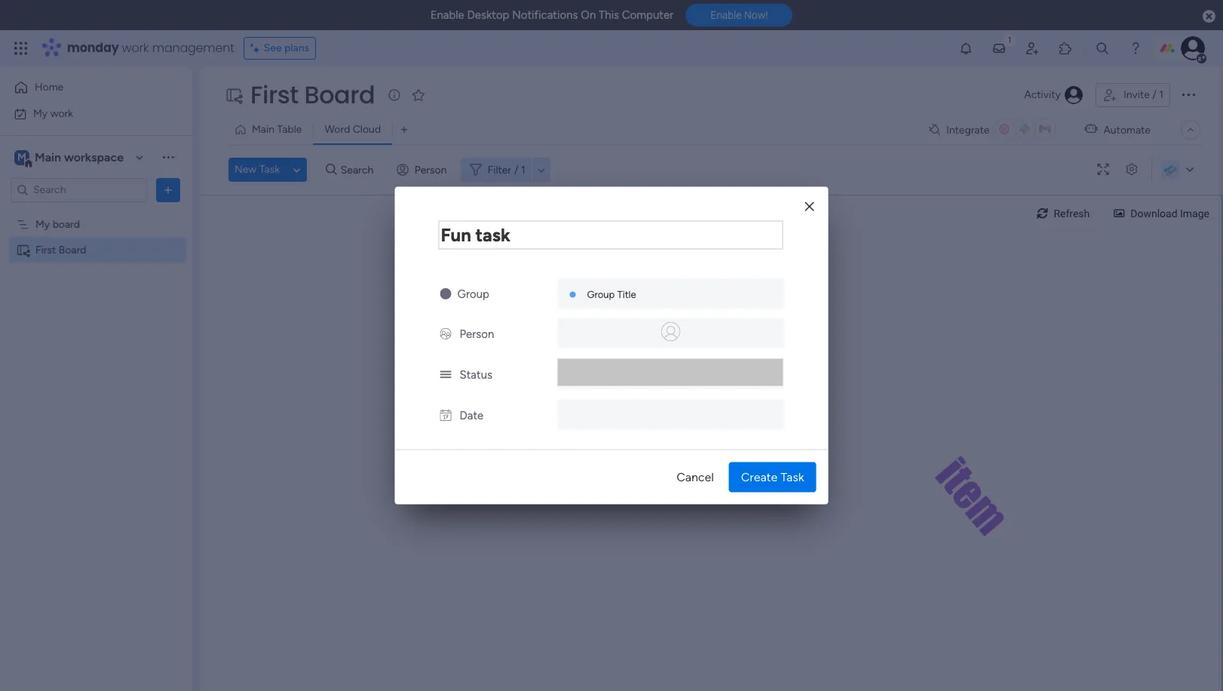 Task type: locate. For each thing, give the bounding box(es) containing it.
option
[[0, 211, 192, 214]]

1 inside button
[[1160, 88, 1164, 101]]

None field
[[439, 221, 784, 249]]

main workspace
[[35, 150, 124, 164]]

enable now!
[[711, 9, 768, 21]]

person
[[415, 163, 447, 176], [460, 327, 494, 341]]

person inside popup button
[[415, 163, 447, 176]]

plans
[[284, 41, 309, 54]]

new
[[235, 163, 257, 176]]

enable inside button
[[711, 9, 742, 21]]

main
[[252, 123, 275, 136], [35, 150, 61, 164]]

/ for invite
[[1153, 88, 1157, 101]]

0 horizontal spatial group
[[458, 287, 490, 301]]

0 horizontal spatial task
[[259, 163, 280, 176]]

0 vertical spatial first
[[250, 78, 299, 112]]

enable for enable desktop notifications on this computer
[[431, 8, 465, 22]]

see plans button
[[243, 37, 316, 60]]

1 vertical spatial 1
[[521, 163, 526, 176]]

work
[[122, 39, 149, 57], [50, 107, 73, 120]]

workspace
[[64, 150, 124, 164]]

workspace image
[[14, 149, 29, 166]]

First Board field
[[247, 78, 379, 112]]

1 vertical spatial first board
[[35, 243, 86, 256]]

1 image
[[1003, 31, 1017, 48]]

enable desktop notifications on this computer
[[431, 8, 674, 22]]

work down "home"
[[50, 107, 73, 120]]

see plans
[[264, 41, 309, 54]]

now!
[[745, 9, 768, 21]]

workspace selection element
[[14, 148, 126, 168]]

1 horizontal spatial enable
[[711, 9, 742, 21]]

none field inside dialog
[[439, 221, 784, 249]]

dapulse integrations image
[[930, 124, 941, 135]]

home
[[35, 81, 64, 94]]

invite members image
[[1025, 41, 1040, 56]]

shareable board image
[[16, 243, 30, 257]]

enable
[[431, 8, 465, 22], [711, 9, 742, 21]]

1 vertical spatial work
[[50, 107, 73, 120]]

1 horizontal spatial person
[[460, 327, 494, 341]]

person left filter in the top of the page
[[415, 163, 447, 176]]

cancel button
[[665, 462, 726, 492]]

my left board
[[35, 218, 50, 231]]

on
[[581, 8, 596, 22]]

0 horizontal spatial 1
[[521, 163, 526, 176]]

1 vertical spatial /
[[515, 163, 519, 176]]

enable left the now!
[[711, 9, 742, 21]]

my work
[[33, 107, 73, 120]]

select product image
[[14, 41, 29, 56]]

1 for filter / 1
[[521, 163, 526, 176]]

activity
[[1025, 88, 1062, 101]]

person right v2 multiple person column "image"
[[460, 327, 494, 341]]

main right workspace image
[[35, 150, 61, 164]]

0 horizontal spatial /
[[515, 163, 519, 176]]

1
[[1160, 88, 1164, 101], [521, 163, 526, 176]]

0 vertical spatial /
[[1153, 88, 1157, 101]]

1 vertical spatial task
[[781, 470, 805, 484]]

word
[[325, 123, 350, 136]]

0 vertical spatial main
[[252, 123, 275, 136]]

main inside button
[[252, 123, 275, 136]]

0 horizontal spatial first board
[[35, 243, 86, 256]]

1 vertical spatial my
[[35, 218, 50, 231]]

1 vertical spatial person
[[460, 327, 494, 341]]

first board down my board on the top of the page
[[35, 243, 86, 256]]

enable now! button
[[686, 4, 793, 27]]

board down board
[[59, 243, 86, 256]]

1 vertical spatial board
[[59, 243, 86, 256]]

open full screen image
[[1092, 164, 1116, 175]]

group
[[458, 287, 490, 301], [587, 289, 615, 300]]

/ inside button
[[1153, 88, 1157, 101]]

/ right invite
[[1153, 88, 1157, 101]]

inbox image
[[992, 41, 1007, 56]]

1 horizontal spatial first board
[[250, 78, 375, 112]]

1 vertical spatial main
[[35, 150, 61, 164]]

1 left arrow down image at the left top
[[521, 163, 526, 176]]

0 horizontal spatial board
[[59, 243, 86, 256]]

1 horizontal spatial work
[[122, 39, 149, 57]]

main inside workspace selection element
[[35, 150, 61, 164]]

0 horizontal spatial work
[[50, 107, 73, 120]]

/ right filter in the top of the page
[[515, 163, 519, 176]]

first right shareable board icon at the left top of the page
[[35, 243, 56, 256]]

invite / 1 button
[[1096, 83, 1171, 107]]

/
[[1153, 88, 1157, 101], [515, 163, 519, 176]]

first board up "table"
[[250, 78, 375, 112]]

enable for enable now!
[[711, 9, 742, 21]]

0 horizontal spatial person
[[415, 163, 447, 176]]

1 horizontal spatial 1
[[1160, 88, 1164, 101]]

my down "home"
[[33, 107, 48, 120]]

dialog
[[395, 187, 829, 504]]

1 horizontal spatial group
[[587, 289, 615, 300]]

1 horizontal spatial first
[[250, 78, 299, 112]]

filter
[[488, 163, 512, 176]]

0 horizontal spatial enable
[[431, 8, 465, 22]]

0 horizontal spatial main
[[35, 150, 61, 164]]

1 horizontal spatial main
[[252, 123, 275, 136]]

board
[[304, 78, 375, 112], [59, 243, 86, 256]]

work inside my work button
[[50, 107, 73, 120]]

show board description image
[[386, 88, 404, 103]]

v2 status image
[[440, 368, 452, 381]]

group for group title
[[587, 289, 615, 300]]

0 horizontal spatial first
[[35, 243, 56, 256]]

my
[[33, 107, 48, 120], [35, 218, 50, 231]]

date
[[460, 409, 484, 422]]

task right new
[[259, 163, 280, 176]]

0 vertical spatial my
[[33, 107, 48, 120]]

1 horizontal spatial task
[[781, 470, 805, 484]]

task right create
[[781, 470, 805, 484]]

1 vertical spatial first
[[35, 243, 56, 256]]

group left "title" at top right
[[587, 289, 615, 300]]

0 vertical spatial 1
[[1160, 88, 1164, 101]]

collapse board header image
[[1185, 124, 1197, 136]]

task
[[259, 163, 280, 176], [781, 470, 805, 484]]

1 horizontal spatial board
[[304, 78, 375, 112]]

invite / 1
[[1124, 88, 1164, 101]]

first inside list box
[[35, 243, 56, 256]]

word cloud
[[325, 123, 381, 136]]

0 vertical spatial work
[[122, 39, 149, 57]]

Search in workspace field
[[32, 181, 126, 198]]

enable left desktop
[[431, 8, 465, 22]]

/ for filter
[[515, 163, 519, 176]]

task inside dialog
[[781, 470, 805, 484]]

group right the v2 sun image
[[458, 287, 490, 301]]

1 right invite
[[1160, 88, 1164, 101]]

0 vertical spatial task
[[259, 163, 280, 176]]

1 for invite / 1
[[1160, 88, 1164, 101]]

1 horizontal spatial /
[[1153, 88, 1157, 101]]

table
[[277, 123, 302, 136]]

computer
[[622, 8, 674, 22]]

first board
[[250, 78, 375, 112], [35, 243, 86, 256]]

0 vertical spatial person
[[415, 163, 447, 176]]

create task button
[[729, 462, 817, 492]]

first up main table
[[250, 78, 299, 112]]

desktop
[[467, 8, 510, 22]]

add view image
[[401, 124, 408, 135]]

my inside button
[[33, 107, 48, 120]]

board up word
[[304, 78, 375, 112]]

list box
[[0, 208, 192, 466]]

notifications image
[[959, 41, 974, 56]]

dapulse date column image
[[440, 409, 452, 422]]

main left "table"
[[252, 123, 275, 136]]

close image
[[805, 201, 814, 212]]

first
[[250, 78, 299, 112], [35, 243, 56, 256]]

help image
[[1129, 41, 1144, 56]]

work right monday
[[122, 39, 149, 57]]



Task type: describe. For each thing, give the bounding box(es) containing it.
apps image
[[1059, 41, 1074, 56]]

Search field
[[337, 159, 382, 180]]

v2 search image
[[326, 161, 337, 178]]

see
[[264, 41, 282, 54]]

shareable board image
[[225, 86, 243, 104]]

cancel
[[677, 470, 714, 484]]

this
[[599, 8, 620, 22]]

add to favorites image
[[411, 87, 427, 102]]

m
[[17, 151, 26, 163]]

my work button
[[9, 101, 162, 126]]

person button
[[391, 158, 456, 182]]

list box containing my board
[[0, 208, 192, 466]]

management
[[152, 39, 234, 57]]

new task button
[[229, 158, 286, 182]]

my board
[[35, 218, 80, 231]]

create
[[741, 470, 778, 484]]

dapulse close image
[[1203, 9, 1216, 24]]

main for main table
[[252, 123, 275, 136]]

0 vertical spatial first board
[[250, 78, 375, 112]]

settings image
[[1120, 164, 1145, 175]]

monday
[[67, 39, 119, 57]]

status
[[460, 368, 493, 381]]

arrow down image
[[533, 161, 551, 179]]

work for my
[[50, 107, 73, 120]]

notifications
[[512, 8, 578, 22]]

v2 multiple person column image
[[440, 327, 452, 341]]

v2 sun image
[[440, 287, 452, 301]]

first board inside list box
[[35, 243, 86, 256]]

create task
[[741, 470, 805, 484]]

main table button
[[229, 118, 313, 142]]

invite
[[1124, 88, 1151, 101]]

group for group
[[458, 287, 490, 301]]

jacob simon image
[[1182, 36, 1206, 60]]

integrate
[[947, 123, 990, 136]]

person inside dialog
[[460, 327, 494, 341]]

task for new task
[[259, 163, 280, 176]]

cloud
[[353, 123, 381, 136]]

activity button
[[1019, 83, 1090, 107]]

dialog containing cancel
[[395, 187, 829, 504]]

home button
[[9, 75, 162, 100]]

task for create task
[[781, 470, 805, 484]]

my for my board
[[35, 218, 50, 231]]

new task
[[235, 163, 280, 176]]

main for main workspace
[[35, 150, 61, 164]]

group title
[[587, 289, 636, 300]]

my for my work
[[33, 107, 48, 120]]

board
[[53, 218, 80, 231]]

filter / 1
[[488, 163, 526, 176]]

work for monday
[[122, 39, 149, 57]]

angle down image
[[293, 164, 301, 175]]

search everything image
[[1096, 41, 1111, 56]]

main table
[[252, 123, 302, 136]]

automate
[[1104, 123, 1151, 136]]

word cloud button
[[313, 118, 392, 142]]

title
[[618, 289, 636, 300]]

autopilot image
[[1085, 119, 1098, 139]]

monday work management
[[67, 39, 234, 57]]

0 vertical spatial board
[[304, 78, 375, 112]]



Task type: vqa. For each thing, say whether or not it's contained in the screenshot.
2nd 'Person' field from the bottom of the page
no



